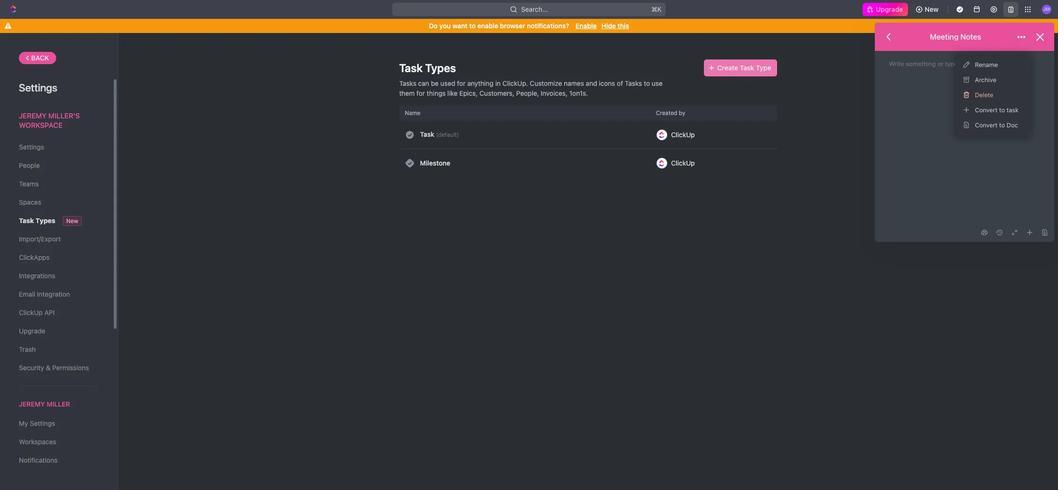 Task type: locate. For each thing, give the bounding box(es) containing it.
2 jeremy from the top
[[19, 400, 45, 409]]

new inside settings element
[[66, 218, 78, 225]]

email integration
[[19, 290, 70, 298]]

upgrade inside settings element
[[19, 327, 45, 335]]

1 jeremy from the top
[[19, 111, 47, 120]]

to left the doc
[[999, 121, 1005, 129]]

jeremy up my settings
[[19, 400, 45, 409]]

clickup
[[671, 131, 695, 139], [671, 159, 695, 167], [19, 309, 43, 317]]

convert to doc link
[[959, 118, 1027, 133]]

jeremy for jeremy miller
[[19, 400, 45, 409]]

2 convert from the top
[[975, 121, 998, 129]]

clickup api link
[[19, 305, 94, 321]]

tasks up them
[[399, 79, 416, 87]]

for
[[457, 79, 466, 87], [417, 89, 425, 97]]

0 horizontal spatial for
[[417, 89, 425, 97]]

back
[[31, 54, 49, 62]]

2 vertical spatial clickup
[[19, 309, 43, 317]]

tasks
[[399, 79, 416, 87], [625, 79, 642, 87]]

trash
[[19, 346, 36, 354]]

settings link
[[19, 139, 94, 155]]

integration
[[37, 290, 70, 298]]

back link
[[19, 52, 56, 64]]

icons
[[599, 79, 615, 87]]

import/export
[[19, 235, 61, 243]]

to left task
[[999, 106, 1005, 114]]

0 vertical spatial upgrade
[[876, 5, 903, 13]]

1 vertical spatial settings
[[19, 143, 44, 151]]

1 horizontal spatial tasks
[[625, 79, 642, 87]]

0 vertical spatial new
[[925, 5, 939, 13]]

new button
[[912, 2, 945, 17]]

integrations
[[19, 272, 55, 280]]

task down 'spaces'
[[19, 217, 34, 225]]

for up epics,
[[457, 79, 466, 87]]

0 horizontal spatial upgrade
[[19, 327, 45, 335]]

convert to task
[[975, 106, 1019, 114]]

settings right "my"
[[30, 420, 55, 428]]

1 horizontal spatial upgrade link
[[863, 3, 908, 16]]

jeremy
[[19, 111, 47, 120], [19, 400, 45, 409]]

task left type
[[740, 64, 754, 72]]

jeremy inside jeremy miller's workspace
[[19, 111, 47, 120]]

enable
[[477, 22, 498, 30]]

0 vertical spatial task types
[[399, 61, 456, 75]]

create task type button
[[704, 60, 777, 77]]

settings down back link
[[19, 82, 57, 94]]

1 vertical spatial convert
[[975, 121, 998, 129]]

new up import/export link
[[66, 218, 78, 225]]

1 vertical spatial clickup
[[671, 159, 695, 167]]

1 horizontal spatial types
[[425, 61, 456, 75]]

0 vertical spatial convert
[[975, 106, 998, 114]]

people link
[[19, 158, 94, 174]]

new
[[925, 5, 939, 13], [66, 218, 78, 225]]

0 vertical spatial clickup
[[671, 131, 695, 139]]

spaces
[[19, 198, 41, 206]]

new inside new button
[[925, 5, 939, 13]]

import/export link
[[19, 231, 94, 247]]

1 vertical spatial upgrade link
[[19, 323, 94, 340]]

task inside button
[[740, 64, 754, 72]]

convert
[[975, 106, 998, 114], [975, 121, 998, 129]]

settings
[[19, 82, 57, 94], [19, 143, 44, 151], [30, 420, 55, 428]]

types
[[425, 61, 456, 75], [36, 217, 55, 225]]

upgrade link left new button
[[863, 3, 908, 16]]

security & permissions
[[19, 364, 89, 372]]

upgrade down clickup api
[[19, 327, 45, 335]]

types up import/export
[[36, 217, 55, 225]]

1 vertical spatial task types
[[19, 217, 55, 225]]

jeremy for jeremy miller's workspace
[[19, 111, 47, 120]]

types up the be
[[425, 61, 456, 75]]

0 horizontal spatial upgrade link
[[19, 323, 94, 340]]

0 vertical spatial jeremy
[[19, 111, 47, 120]]

tasks right of
[[625, 79, 642, 87]]

email integration link
[[19, 287, 94, 303]]

name
[[405, 110, 420, 117]]

browser
[[500, 22, 525, 30]]

task types
[[399, 61, 456, 75], [19, 217, 55, 225]]

upgrade
[[876, 5, 903, 13], [19, 327, 45, 335]]

epics,
[[460, 89, 478, 97]]

0 vertical spatial types
[[425, 61, 456, 75]]

convert down delete
[[975, 106, 998, 114]]

can
[[418, 79, 429, 87]]

convert for convert to task
[[975, 106, 998, 114]]

0 horizontal spatial task types
[[19, 217, 55, 225]]

1 tasks from the left
[[399, 79, 416, 87]]

1 convert from the top
[[975, 106, 998, 114]]

task types up import/export
[[19, 217, 55, 225]]

1 vertical spatial types
[[36, 217, 55, 225]]

1 vertical spatial for
[[417, 89, 425, 97]]

1 vertical spatial jeremy
[[19, 400, 45, 409]]

jeremy miller
[[19, 400, 70, 409]]

task (default)
[[420, 130, 459, 138]]

1 vertical spatial new
[[66, 218, 78, 225]]

⌘k
[[652, 5, 662, 13]]

notifications
[[19, 457, 57, 465]]

convert inside "convert to task" link
[[975, 106, 998, 114]]

new up meeting
[[925, 5, 939, 13]]

doc
[[1007, 121, 1018, 129]]

jeremy up workspace
[[19, 111, 47, 120]]

do
[[429, 22, 438, 30]]

1 horizontal spatial task types
[[399, 61, 456, 75]]

0 horizontal spatial new
[[66, 218, 78, 225]]

task types inside settings element
[[19, 217, 55, 225]]

search...
[[521, 5, 548, 13]]

integrations link
[[19, 268, 94, 284]]

1 horizontal spatial new
[[925, 5, 939, 13]]

convert inside convert to doc link
[[975, 121, 998, 129]]

milestone
[[420, 159, 450, 167]]

upgrade link down clickup api link
[[19, 323, 94, 340]]

0 vertical spatial upgrade link
[[863, 3, 908, 16]]

0 horizontal spatial tasks
[[399, 79, 416, 87]]

to inside "convert to task" link
[[999, 106, 1005, 114]]

created by
[[656, 110, 685, 117]]

task up can
[[399, 61, 423, 75]]

to left use
[[644, 79, 650, 87]]

settings up people
[[19, 143, 44, 151]]

upgrade left new button
[[876, 5, 903, 13]]

1 vertical spatial upgrade
[[19, 327, 45, 335]]

things
[[427, 89, 446, 97]]

task types up can
[[399, 61, 456, 75]]

0 horizontal spatial types
[[36, 217, 55, 225]]

convert down "convert to task" link
[[975, 121, 998, 129]]

for down can
[[417, 89, 425, 97]]

to
[[469, 22, 476, 30], [644, 79, 650, 87], [999, 106, 1005, 114], [999, 121, 1005, 129]]

convert to task link
[[959, 102, 1027, 118]]

0 vertical spatial for
[[457, 79, 466, 87]]

upgrade link
[[863, 3, 908, 16], [19, 323, 94, 340]]

enable
[[576, 22, 597, 30]]

meeting notes
[[930, 33, 981, 41]]



Task type: describe. For each thing, give the bounding box(es) containing it.
teams
[[19, 180, 39, 188]]

archive
[[975, 76, 997, 83]]

clickup.
[[503, 79, 528, 87]]

do you want to enable browser notifications? enable hide this
[[429, 22, 629, 30]]

clickapps link
[[19, 250, 94, 266]]

clickup api
[[19, 309, 55, 317]]

miller
[[47, 400, 70, 409]]

rename link
[[959, 57, 1027, 72]]

convert to doc
[[975, 121, 1018, 129]]

used
[[441, 79, 455, 87]]

customers,
[[480, 89, 515, 97]]

invoices,
[[541, 89, 568, 97]]

1 horizontal spatial upgrade
[[876, 5, 903, 13]]

use
[[652, 79, 663, 87]]

security & permissions link
[[19, 360, 94, 376]]

to inside convert to doc link
[[999, 121, 1005, 129]]

workspaces
[[19, 438, 56, 446]]

meeting
[[930, 33, 959, 41]]

my settings
[[19, 420, 55, 428]]

1on1s.
[[569, 89, 588, 97]]

to inside the tasks can be used for anything in clickup. customize names and icons of tasks to use them for things like epics, customers, people, invoices, 1on1s.
[[644, 79, 650, 87]]

workspaces link
[[19, 435, 94, 451]]

clickup for task
[[671, 131, 695, 139]]

created
[[656, 110, 677, 117]]

task inside settings element
[[19, 217, 34, 225]]

notifications link
[[19, 453, 94, 469]]

like
[[448, 89, 458, 97]]

my
[[19, 420, 28, 428]]

in
[[495, 79, 501, 87]]

permissions
[[52, 364, 89, 372]]

types inside settings element
[[36, 217, 55, 225]]

create
[[717, 64, 738, 72]]

delete link
[[959, 87, 1027, 102]]

type
[[756, 64, 771, 72]]

anything
[[467, 79, 494, 87]]

notifications?
[[527, 22, 569, 30]]

api
[[44, 309, 55, 317]]

workspace
[[19, 121, 63, 129]]

email
[[19, 290, 35, 298]]

this
[[618, 22, 629, 30]]

people,
[[516, 89, 539, 97]]

convert for convert to doc
[[975, 121, 998, 129]]

my settings link
[[19, 416, 94, 432]]

2 tasks from the left
[[625, 79, 642, 87]]

(default)
[[436, 131, 459, 138]]

spaces link
[[19, 195, 94, 211]]

archive link
[[959, 72, 1027, 87]]

rename
[[975, 61, 998, 68]]

settings element
[[0, 33, 118, 491]]

names
[[564, 79, 584, 87]]

to right want
[[469, 22, 476, 30]]

1 horizontal spatial for
[[457, 79, 466, 87]]

clickup inside settings element
[[19, 309, 43, 317]]

security
[[19, 364, 44, 372]]

them
[[399, 89, 415, 97]]

customize
[[530, 79, 562, 87]]

clickapps
[[19, 254, 50, 262]]

task left '(default)'
[[420, 130, 434, 138]]

create task type
[[717, 64, 771, 72]]

miller's
[[48, 111, 80, 120]]

teams link
[[19, 176, 94, 192]]

&
[[46, 364, 50, 372]]

and
[[586, 79, 597, 87]]

trash link
[[19, 342, 94, 358]]

by
[[679, 110, 685, 117]]

0 vertical spatial settings
[[19, 82, 57, 94]]

hide
[[602, 22, 616, 30]]

task
[[1007, 106, 1019, 114]]

notes
[[961, 33, 981, 41]]

delete
[[975, 91, 994, 98]]

2 vertical spatial settings
[[30, 420, 55, 428]]

tasks can be used for anything in clickup. customize names and icons of tasks to use them for things like epics, customers, people, invoices, 1on1s.
[[399, 79, 663, 97]]

clickup for milestone
[[671, 159, 695, 167]]

people
[[19, 162, 40, 170]]

you
[[439, 22, 451, 30]]

of
[[617, 79, 623, 87]]

jeremy miller's workspace
[[19, 111, 80, 129]]

want
[[453, 22, 468, 30]]

be
[[431, 79, 439, 87]]



Task type: vqa. For each thing, say whether or not it's contained in the screenshot.
user group image
no



